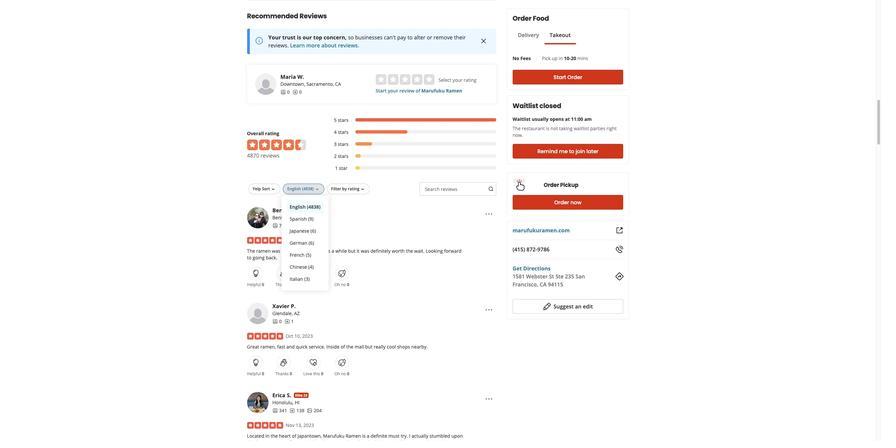 Task type: vqa. For each thing, say whether or not it's contained in the screenshot.
The 235
yes



Task type: describe. For each thing, give the bounding box(es) containing it.
marufukuramen.com
[[513, 227, 570, 234]]

filter reviews by 2 stars rating element
[[327, 153, 497, 160]]

english (4838) for english (4838) popup button
[[288, 186, 314, 192]]

order now link
[[513, 195, 624, 210]]

0 vertical spatial 1
[[335, 165, 338, 171]]

ramen inside located in the heart of japantown, marufuku ramen is a definite must try. i actually stumbled upon this location on my first night, but there was a long line; luckily, i was able to come back and try i
[[346, 433, 361, 439]]

amazing.
[[282, 248, 301, 254]]

love this
[[304, 282, 320, 288]]

forward
[[444, 248, 462, 254]]

filter by rating button
[[327, 184, 370, 194]]

16 review v2 image for xavier
[[285, 319, 290, 324]]

0 vertical spatial of
[[416, 88, 420, 94]]

1 horizontal spatial marufuku
[[422, 88, 445, 94]]

nearby.
[[412, 344, 428, 350]]

ramen,
[[261, 344, 276, 350]]

start for start order
[[554, 73, 567, 81]]

night,
[[299, 440, 312, 441]]

great ramen, fast and quick service. inside of the mall but really cool shops nearby.
[[247, 344, 428, 350]]

english for english (4838) popup button
[[288, 186, 301, 192]]

p.
[[291, 303, 296, 310]]

oh for ben h.
[[335, 282, 340, 288]]

maria
[[281, 73, 296, 80]]

is for located in the heart of japantown, marufuku ramen is a definite must try. i actually stumbled upon this location on my first night, but there was a long line; luckily, i was able to come back and try i
[[362, 433, 366, 439]]

1 vertical spatial but
[[365, 344, 373, 350]]

my
[[282, 440, 289, 441]]

helpful for xavier p.
[[247, 371, 261, 377]]

filter by rating
[[331, 186, 360, 192]]

16 chevron down v2 image for yelp sort
[[271, 187, 276, 192]]

4
[[334, 129, 337, 135]]

ben h. link
[[273, 207, 290, 214]]

2023 for h.
[[302, 237, 313, 244]]

1 horizontal spatial a
[[344, 440, 347, 441]]

maria w. link
[[281, 73, 304, 80]]

fees
[[521, 55, 531, 61]]

to inside so businesses can't pay to alter or remove their reviews.
[[408, 34, 413, 41]]

luckily,
[[369, 440, 384, 441]]

reviews element containing 138
[[290, 408, 305, 414]]

me
[[560, 148, 568, 155]]

the inside located in the heart of japantown, marufuku ramen is a definite must try. i actually stumbled upon this location on my first night, but there was a long line; luckily, i was able to come back and try i
[[271, 433, 278, 439]]

helpful for ben h.
[[247, 282, 261, 288]]

0 vertical spatial ramen
[[446, 88, 463, 94]]

chinese (4) button
[[287, 261, 323, 273]]

menu image
[[485, 210, 493, 218]]

get directions 1581 webster st ste 235 san francisco, ca 94115
[[513, 265, 586, 288]]

16 friends v2 image for xavier
[[273, 319, 278, 324]]

german
[[290, 240, 308, 246]]

ca inside maria w. downtown, sacramento, ca
[[335, 81, 341, 87]]

stars for 5 stars
[[338, 117, 349, 123]]

love this button
[[303, 267, 324, 289]]

3 5 star rating image from the top
[[247, 422, 283, 429]]

in inside located in the heart of japantown, marufuku ramen is a definite must try. i actually stumbled upon this location on my first night, but there was a long line; luckily, i was able to come back and try i
[[266, 433, 270, 439]]

filter
[[331, 186, 341, 192]]

16 review v2 image for maria
[[293, 89, 298, 95]]

food
[[533, 14, 549, 23]]

oh for xavier p.
[[335, 371, 340, 377]]

20
[[571, 55, 577, 61]]

this for love this
[[313, 282, 320, 288]]

1 vertical spatial rating
[[265, 130, 279, 137]]

(0 reactions) element down ramen,
[[262, 371, 264, 377]]

first
[[290, 440, 298, 441]]

(6) for german (6)
[[309, 240, 314, 246]]

downtown,
[[281, 81, 305, 87]]

1 horizontal spatial the
[[346, 344, 354, 350]]

16 chevron down v2 image for english (4838)
[[315, 187, 320, 192]]

parties
[[591, 125, 606, 132]]

english for english (4838) button
[[290, 204, 306, 210]]

(4838) for english (4838) button
[[307, 204, 321, 210]]

restaurant
[[522, 125, 545, 132]]

glendale,
[[273, 310, 293, 317]]

the inside the ramen was amazing. the wait was a while but it was definitely  worth the wait.  looking forward to going back.
[[406, 248, 413, 254]]

erica s.
[[273, 392, 291, 399]]

recommended reviews
[[247, 11, 327, 21]]

23
[[304, 393, 307, 398]]

10-
[[565, 55, 571, 61]]

0 vertical spatial in
[[559, 55, 563, 61]]

(415)
[[513, 246, 526, 253]]

love this 0
[[304, 371, 324, 377]]

opens
[[550, 116, 564, 122]]

can't
[[384, 34, 396, 41]]

waitlist for waitlist usually opens at 11:00 am the restaurant is not taking waitlist parties right now.
[[513, 116, 531, 122]]

usually
[[532, 116, 549, 122]]

spanish
[[290, 216, 307, 222]]

4.5 star rating image
[[247, 140, 306, 150]]

remind me to join later button
[[513, 144, 624, 159]]

0 vertical spatial i
[[409, 433, 411, 439]]

2 stars
[[334, 153, 349, 159]]

ramen
[[256, 248, 271, 254]]

5 star rating image for xavier
[[247, 333, 283, 340]]

japanese (6) button
[[287, 225, 323, 237]]

suggest an edit
[[554, 303, 593, 310]]

(5)
[[306, 252, 311, 258]]

rating for select your rating
[[464, 77, 477, 83]]

there
[[322, 440, 333, 441]]

1 for 0
[[291, 318, 294, 325]]

thanks 0 for ben
[[276, 282, 292, 288]]

reviews. inside so businesses can't pay to alter or remove their reviews.
[[269, 42, 289, 49]]

xavier p. glendale, az
[[273, 303, 300, 317]]

0 horizontal spatial i
[[385, 440, 386, 441]]

takeout
[[550, 31, 571, 39]]

1 vertical spatial of
[[341, 344, 345, 350]]

at
[[566, 116, 570, 122]]

overall rating
[[247, 130, 279, 137]]

love for love this 0
[[304, 371, 312, 377]]

a inside the ramen was amazing. the wait was a while but it was definitely  worth the wait.  looking forward to going back.
[[332, 248, 334, 254]]

4 stars
[[334, 129, 349, 135]]

(415) 872-9786
[[513, 246, 550, 253]]

pay
[[397, 34, 406, 41]]

stars for 3 stars
[[338, 141, 349, 147]]

  text field inside "recommended reviews" element
[[420, 182, 497, 196]]

tab list containing delivery
[[513, 31, 577, 44]]

(0 reactions) element down service.
[[321, 371, 324, 377]]

3
[[334, 141, 337, 147]]

waitlist
[[574, 125, 590, 132]]

trust
[[283, 34, 296, 41]]

1 star
[[335, 165, 348, 171]]

filter reviews by 1 star rating element
[[327, 165, 497, 172]]

start for start your review of marufuku ramen
[[376, 88, 387, 94]]

to inside the ramen was amazing. the wait was a while but it was definitely  worth the wait.  looking forward to going back.
[[247, 255, 252, 261]]

oct 15, 2023
[[286, 237, 313, 244]]

order for order now
[[555, 199, 570, 206]]

no fees
[[513, 55, 531, 61]]

204
[[314, 408, 322, 414]]

order for order food
[[513, 14, 532, 23]]

24 directions v2 image
[[616, 273, 624, 281]]

location
[[256, 440, 274, 441]]

about
[[322, 42, 337, 49]]

fast
[[277, 344, 285, 350]]

closed
[[540, 101, 562, 111]]

(4)
[[308, 264, 314, 270]]

13,
[[296, 422, 302, 429]]

info alert
[[247, 29, 497, 54]]

line;
[[359, 440, 368, 441]]

pickup
[[561, 181, 579, 189]]

stars for 4 stars
[[338, 129, 349, 135]]

16 chevron down v2 image for filter by rating
[[360, 187, 366, 192]]

spanish (9) button
[[287, 213, 323, 225]]

edit
[[583, 303, 593, 310]]

oh no 0 for ben h.
[[335, 282, 350, 288]]

menu image for xavier p.
[[485, 306, 493, 314]]

order for order pickup
[[544, 181, 560, 189]]

oh no 0 for xavier p.
[[335, 371, 350, 377]]

able
[[397, 440, 406, 441]]

back
[[426, 440, 437, 441]]

of inside located in the heart of japantown, marufuku ramen is a definite must try. i actually stumbled upon this location on my first night, but there was a long line; luckily, i was able to come back and try i
[[292, 433, 297, 439]]

and inside located in the heart of japantown, marufuku ramen is a definite must try. i actually stumbled upon this location on my first night, but there was a long line; luckily, i was able to come back and try i
[[438, 440, 446, 441]]

come
[[413, 440, 425, 441]]

ca inside ben h. benicia, ca
[[291, 215, 297, 221]]

to inside "button"
[[570, 148, 575, 155]]

5 stars
[[334, 117, 349, 123]]

waitlist for waitlist closed
[[513, 101, 539, 111]]

oct for p.
[[286, 333, 293, 340]]

11:00
[[572, 116, 584, 122]]

the inside waitlist usually opens at 11:00 am the restaurant is not taking waitlist parties right now.
[[513, 125, 521, 132]]

filter reviews by 5 stars rating element
[[327, 117, 497, 124]]

top
[[313, 34, 322, 41]]

(3)
[[304, 276, 310, 282]]



Task type: locate. For each thing, give the bounding box(es) containing it.
3 16 chevron down v2 image from the left
[[360, 187, 366, 192]]

reviews element down the "glendale,"
[[285, 318, 294, 325]]

italian (3)
[[290, 276, 310, 282]]

to right me
[[570, 148, 575, 155]]

2 oh no 0 from the top
[[335, 371, 350, 377]]

24 info v2 image
[[255, 37, 263, 45]]

st
[[550, 273, 555, 280]]

this down located
[[247, 440, 255, 441]]

(0 reactions) element down great ramen, fast and quick service. inside of the mall but really cool shops nearby.
[[347, 371, 350, 377]]

1 vertical spatial 2023
[[302, 333, 313, 340]]

no for p.
[[341, 371, 346, 377]]

was right it
[[361, 248, 369, 254]]

2 vertical spatial ca
[[540, 281, 547, 288]]

0 horizontal spatial is
[[297, 34, 301, 41]]

oct
[[286, 237, 293, 244], [286, 333, 293, 340]]

photo of maria w. image
[[255, 73, 277, 95]]

0 vertical spatial reviews
[[261, 152, 280, 159]]

1 thanks 0 from the top
[[276, 282, 292, 288]]

friends element
[[281, 89, 290, 96], [273, 223, 285, 229], [273, 318, 282, 325], [273, 408, 287, 414]]

2 helpful 0 from the top
[[247, 371, 264, 377]]

1 vertical spatial helpful 0
[[247, 371, 264, 377]]

1 vertical spatial and
[[438, 440, 446, 441]]

1 love from the top
[[304, 282, 312, 288]]

1 16 chevron down v2 image from the left
[[271, 187, 276, 192]]

5 star rating image
[[247, 237, 283, 244], [247, 333, 283, 340], [247, 422, 283, 429]]

1 thanks from the top
[[276, 282, 289, 288]]

16 friends v2 image down downtown,
[[281, 89, 286, 95]]

reviews element containing 0
[[293, 89, 302, 96]]

2023 for p.
[[302, 333, 313, 340]]

ca inside get directions 1581 webster st ste 235 san francisco, ca 94115
[[540, 281, 547, 288]]

0 horizontal spatial the
[[247, 248, 255, 254]]

ramen down select your rating
[[446, 88, 463, 94]]

16 review v2 image
[[293, 89, 298, 95], [285, 319, 290, 324]]

1 vertical spatial oct
[[286, 333, 293, 340]]

thanks left italian
[[276, 282, 289, 288]]

0 vertical spatial menu image
[[485, 306, 493, 314]]

but down japantown,
[[313, 440, 320, 441]]

2 oct from the top
[[286, 333, 293, 340]]

stars for 2 stars
[[338, 153, 349, 159]]

order pickup
[[544, 181, 579, 189]]

the up going
[[247, 248, 255, 254]]

filter reviews by 3 stars rating element
[[327, 141, 497, 148]]

this down service.
[[313, 371, 320, 377]]

rating inside popup button
[[348, 186, 360, 192]]

your for start
[[388, 88, 398, 94]]

an
[[576, 303, 582, 310]]

1 vertical spatial oh
[[335, 371, 340, 377]]

1 no from the top
[[341, 282, 346, 288]]

the up now.
[[513, 125, 521, 132]]

was right there
[[335, 440, 343, 441]]

helpful 0
[[247, 282, 264, 288], [247, 371, 264, 377]]

thanks up the erica s. link
[[276, 371, 289, 377]]

(4838) up english (4838) button
[[302, 186, 314, 192]]

1 vertical spatial reviews
[[441, 186, 458, 192]]

love for love this
[[304, 282, 312, 288]]

thanks
[[276, 282, 289, 288], [276, 371, 289, 377]]

1 vertical spatial in
[[266, 433, 270, 439]]

0 horizontal spatial in
[[266, 433, 270, 439]]

2 reviews. from the left
[[338, 42, 359, 49]]

16 friends v2 image for ben
[[273, 223, 278, 228]]

english inside popup button
[[288, 186, 301, 192]]

1 vertical spatial (6)
[[309, 240, 314, 246]]

helpful 0 for xavier p.
[[247, 371, 264, 377]]

5 star rating image for ben
[[247, 237, 283, 244]]

(6) inside japanese (6) button
[[311, 228, 316, 234]]

2 helpful from the top
[[247, 371, 261, 377]]

2 vertical spatial 1
[[291, 318, 294, 325]]

reviews element down hi
[[290, 408, 305, 414]]

oh right love this 0
[[335, 371, 340, 377]]

recommended
[[247, 11, 298, 21]]

to down try.
[[408, 440, 412, 441]]

0 vertical spatial 2023
[[302, 237, 313, 244]]

(4838) inside button
[[307, 204, 321, 210]]

reviews element for maria
[[293, 89, 302, 96]]

marufukuramen.com link
[[513, 227, 570, 234]]

webster
[[527, 273, 548, 280]]

rating element
[[376, 74, 435, 85]]

2 vertical spatial of
[[292, 433, 297, 439]]

takeout tab panel
[[513, 44, 577, 47]]

inside
[[327, 344, 340, 350]]

2 horizontal spatial rating
[[464, 77, 477, 83]]

1 vertical spatial ca
[[291, 215, 297, 221]]

24 pencil v2 image
[[543, 303, 551, 311]]

oh no 0 right "love this" button on the bottom
[[335, 282, 350, 288]]

1 horizontal spatial the
[[303, 248, 311, 254]]

  text field
[[420, 182, 497, 196]]

4870 reviews
[[247, 152, 280, 159]]

2 horizontal spatial a
[[367, 433, 370, 439]]

alter
[[414, 34, 426, 41]]

None radio
[[412, 74, 423, 85], [424, 74, 435, 85], [412, 74, 423, 85], [424, 74, 435, 85]]

rating right the by
[[348, 186, 360, 192]]

2 oh from the top
[[335, 371, 340, 377]]

0 vertical spatial english (4838)
[[288, 186, 314, 192]]

is up line;
[[362, 433, 366, 439]]

photo of ben h. image
[[247, 207, 269, 229]]

stars right 5
[[338, 117, 349, 123]]

1 horizontal spatial in
[[559, 55, 563, 61]]

1 vertical spatial reviews element
[[285, 318, 294, 325]]

the left wait.
[[406, 248, 413, 254]]

1 horizontal spatial but
[[348, 248, 356, 254]]

16 chevron down v2 image inside english (4838) popup button
[[315, 187, 320, 192]]

this for love this 0
[[313, 371, 320, 377]]

the up on
[[271, 433, 278, 439]]

friends element containing 341
[[273, 408, 287, 414]]

in right up
[[559, 55, 563, 61]]

search image
[[489, 187, 494, 192]]

94115
[[548, 281, 564, 288]]

marufuku up there
[[323, 433, 345, 439]]

helpful 0 for ben h.
[[247, 282, 264, 288]]

waitlist inside waitlist usually opens at 11:00 am the restaurant is not taking waitlist parties right now.
[[513, 116, 531, 122]]

2 waitlist from the top
[[513, 116, 531, 122]]

recommended reviews element
[[226, 0, 518, 441]]

16 friends v2 image
[[281, 89, 286, 95], [273, 223, 278, 228], [273, 319, 278, 324]]

start inside "recommended reviews" element
[[376, 88, 387, 94]]

thanks 0 for xavier
[[276, 371, 292, 377]]

waitlist usually opens at 11:00 am the restaurant is not taking waitlist parties right now.
[[513, 116, 617, 138]]

really
[[374, 344, 386, 350]]

definite
[[371, 433, 387, 439]]

love inside button
[[304, 282, 312, 288]]

japantown,
[[298, 433, 322, 439]]

by
[[342, 186, 347, 192]]

english (4838) up spanish (9) button
[[290, 204, 321, 210]]

maria w. downtown, sacramento, ca
[[281, 73, 341, 87]]

1 vertical spatial 16 review v2 image
[[285, 319, 290, 324]]

suggest an edit button
[[513, 299, 624, 314]]

0
[[287, 89, 290, 95], [299, 89, 302, 95], [262, 282, 264, 288], [290, 282, 292, 288], [347, 282, 350, 288], [279, 318, 282, 325], [262, 371, 264, 377], [290, 371, 292, 377], [321, 371, 324, 377], [347, 371, 350, 377]]

1 vertical spatial oh no 0
[[335, 371, 350, 377]]

directions
[[524, 265, 551, 272]]

was right wait
[[322, 248, 331, 254]]

oh right "love this" button on the bottom
[[335, 282, 340, 288]]

1 vertical spatial your
[[388, 88, 398, 94]]

french
[[290, 252, 305, 258]]

photos element
[[307, 408, 322, 414]]

0 vertical spatial rating
[[464, 77, 477, 83]]

1 horizontal spatial ca
[[335, 81, 341, 87]]

1581
[[513, 273, 525, 280]]

i right try.
[[409, 433, 411, 439]]

no
[[513, 55, 520, 61]]

no for h.
[[341, 282, 346, 288]]

helpful down going
[[247, 282, 261, 288]]

start inside button
[[554, 73, 567, 81]]

wait.
[[415, 248, 425, 254]]

menu image for erica s.
[[485, 395, 493, 403]]

1 vertical spatial english (4838)
[[290, 204, 321, 210]]

0 vertical spatial love
[[304, 282, 312, 288]]

0 vertical spatial 16 friends v2 image
[[281, 89, 286, 95]]

waitlist up restaurant
[[513, 116, 531, 122]]

helpful down great
[[247, 371, 261, 377]]

this right (3) at the left bottom
[[313, 282, 320, 288]]

1 vertical spatial love
[[304, 371, 312, 377]]

marufuku inside located in the heart of japantown, marufuku ramen is a definite must try. i actually stumbled upon this location on my first night, but there was a long line; luckily, i was able to come back and try i
[[323, 433, 345, 439]]

photo of xavier p. image
[[247, 303, 269, 324]]

businesses
[[355, 34, 383, 41]]

reviews
[[300, 11, 327, 21]]

to inside located in the heart of japantown, marufuku ramen is a definite must try. i actually stumbled upon this location on my first night, but there was a long line; luckily, i was able to come back and try i
[[408, 440, 412, 441]]

1 horizontal spatial reviews.
[[338, 42, 359, 49]]

0 horizontal spatial marufuku
[[323, 433, 345, 439]]

chinese
[[290, 264, 307, 270]]

friends element for ben
[[273, 223, 285, 229]]

english up english (4838) button
[[288, 186, 301, 192]]

1 horizontal spatial reviews
[[441, 186, 458, 192]]

reviews. down so
[[338, 42, 359, 49]]

16 review v2 image down the "glendale,"
[[285, 319, 290, 324]]

this inside button
[[313, 282, 320, 288]]

helpful 0 down great
[[247, 371, 264, 377]]

close image
[[480, 37, 488, 45]]

reviews for 4870 reviews
[[261, 152, 280, 159]]

(6) for japanese (6)
[[311, 228, 316, 234]]

the down german (6)
[[303, 248, 311, 254]]

search reviews
[[425, 186, 458, 192]]

2 love from the top
[[304, 371, 312, 377]]

san
[[576, 273, 586, 280]]

0 horizontal spatial ramen
[[346, 433, 361, 439]]

stars right 2
[[338, 153, 349, 159]]

benicia,
[[273, 215, 289, 221]]

1 vertical spatial this
[[313, 371, 320, 377]]

1 stars from the top
[[338, 117, 349, 123]]

stars right 3
[[338, 141, 349, 147]]

the left mall
[[346, 344, 354, 350]]

24 external link v2 image
[[616, 227, 624, 235]]

menu image
[[485, 306, 493, 314], [485, 395, 493, 403]]

2 menu image from the top
[[485, 395, 493, 403]]

ben
[[273, 207, 283, 214]]

2 horizontal spatial ca
[[540, 281, 547, 288]]

english (4838) button
[[283, 184, 324, 194]]

oct for h.
[[286, 237, 293, 244]]

waitlist up usually
[[513, 101, 539, 111]]

1 oct from the top
[[286, 237, 293, 244]]

english (4838) inside button
[[290, 204, 321, 210]]

was down must in the bottom of the page
[[387, 440, 396, 441]]

is for waitlist usually opens at 11:00 am the restaurant is not taking waitlist parties right now.
[[546, 125, 550, 132]]

remind me to join later
[[538, 148, 599, 155]]

0 vertical spatial oct
[[286, 237, 293, 244]]

erica
[[273, 392, 286, 399]]

1 vertical spatial the
[[346, 344, 354, 350]]

(9)
[[308, 216, 314, 222]]

0 vertical spatial the
[[406, 248, 413, 254]]

1 vertical spatial is
[[546, 125, 550, 132]]

reviews element for xavier
[[285, 318, 294, 325]]

marufuku down select
[[422, 88, 445, 94]]

select
[[439, 77, 452, 83]]

16 photos v2 image
[[307, 408, 313, 414]]

2 thanks 0 from the top
[[276, 371, 292, 377]]

1 oh no 0 from the top
[[335, 282, 350, 288]]

order down '20'
[[568, 73, 583, 81]]

0 vertical spatial reviews element
[[293, 89, 302, 96]]

1 reviews. from the left
[[269, 42, 289, 49]]

in up location at left bottom
[[266, 433, 270, 439]]

0 horizontal spatial and
[[287, 344, 295, 350]]

1 down the "glendale,"
[[291, 318, 294, 325]]

english inside button
[[290, 204, 306, 210]]

thanks 0 up the erica s. link
[[276, 371, 292, 377]]

2 thanks from the top
[[276, 371, 289, 377]]

1 vertical spatial menu image
[[485, 395, 493, 403]]

1 vertical spatial waitlist
[[513, 116, 531, 122]]

thanks for xavier
[[276, 371, 289, 377]]

this
[[313, 282, 320, 288], [313, 371, 320, 377], [247, 440, 255, 441]]

0 horizontal spatial ca
[[291, 215, 297, 221]]

english right h.
[[290, 204, 306, 210]]

order left pickup
[[544, 181, 560, 189]]

stars right 4
[[338, 129, 349, 135]]

thanks 0 up 'xavier p.' link
[[276, 282, 292, 288]]

5 star rating image up ramen at the left bottom
[[247, 237, 283, 244]]

0 vertical spatial is
[[297, 34, 301, 41]]

learn more about reviews. link
[[290, 42, 359, 49]]

16 chevron down v2 image right 'sort'
[[271, 187, 276, 192]]

but right mall
[[365, 344, 373, 350]]

2 vertical spatial rating
[[348, 186, 360, 192]]

1 horizontal spatial start
[[554, 73, 567, 81]]

xavier p. link
[[273, 303, 296, 310]]

0 vertical spatial english
[[288, 186, 301, 192]]

1 left star at the left of the page
[[335, 165, 338, 171]]

0 vertical spatial oh
[[335, 282, 340, 288]]

but left it
[[348, 248, 356, 254]]

this inside located in the heart of japantown, marufuku ramen is a definite must try. i actually stumbled upon this location on my first night, but there was a long line; luckily, i was able to come back and try i
[[247, 440, 255, 441]]

16 chevron down v2 image inside 'filter by rating' popup button
[[360, 187, 366, 192]]

reviews element
[[293, 89, 302, 96], [285, 318, 294, 325], [290, 408, 305, 414]]

(4838) for english (4838) popup button
[[302, 186, 314, 192]]

reviews.
[[269, 42, 289, 49], [338, 42, 359, 49]]

(4838) inside popup button
[[302, 186, 314, 192]]

a left while
[[332, 248, 334, 254]]

2 vertical spatial a
[[344, 440, 347, 441]]

0 vertical spatial marufuku
[[422, 88, 445, 94]]

16 friends v2 image down the "glendale,"
[[273, 319, 278, 324]]

definitely
[[371, 248, 391, 254]]

english (4838)
[[288, 186, 314, 192], [290, 204, 321, 210]]

1 vertical spatial no
[[341, 371, 346, 377]]

friends element down the "glendale,"
[[273, 318, 282, 325]]

1 vertical spatial helpful
[[247, 371, 261, 377]]

1 menu image from the top
[[485, 306, 493, 314]]

no right "love this" button on the bottom
[[341, 282, 346, 288]]

but inside located in the heart of japantown, marufuku ramen is a definite must try. i actually stumbled upon this location on my first night, but there was a long line; luckily, i was able to come back and try i
[[313, 440, 320, 441]]

of up first
[[292, 433, 297, 439]]

2 vertical spatial 2023
[[304, 422, 314, 429]]

0 horizontal spatial reviews
[[261, 152, 280, 159]]

your for select
[[453, 77, 463, 83]]

16 friends v2 image
[[273, 408, 278, 414]]

but inside the ramen was amazing. the wait was a while but it was definitely  worth the wait.  looking forward to going back.
[[348, 248, 356, 254]]

start order button
[[513, 70, 624, 85]]

a up line;
[[367, 433, 370, 439]]

search
[[425, 186, 440, 192]]

235
[[566, 273, 575, 280]]

1 horizontal spatial of
[[341, 344, 345, 350]]

wait
[[312, 248, 321, 254]]

oh
[[335, 282, 340, 288], [335, 371, 340, 377]]

english (4838) inside popup button
[[288, 186, 314, 192]]

16 friends v2 image left 75
[[273, 223, 278, 228]]

(6) inside "german (6)" button
[[309, 240, 314, 246]]

on
[[275, 440, 281, 441]]

0 vertical spatial (6)
[[311, 228, 316, 234]]

not
[[551, 125, 558, 132]]

was
[[272, 248, 280, 254], [322, 248, 331, 254], [361, 248, 369, 254], [335, 440, 343, 441], [387, 440, 396, 441]]

order up delivery
[[513, 14, 532, 23]]

oct left 10,
[[286, 333, 293, 340]]

0 horizontal spatial of
[[292, 433, 297, 439]]

1 helpful from the top
[[247, 282, 261, 288]]

review
[[400, 88, 415, 94]]

so
[[348, 34, 354, 41]]

order left now
[[555, 199, 570, 206]]

to left going
[[247, 255, 252, 261]]

no down great ramen, fast and quick service. inside of the mall but really cool shops nearby.
[[341, 371, 346, 377]]

(no rating) image
[[376, 74, 435, 85]]

start order
[[554, 73, 583, 81]]

must
[[389, 433, 400, 439]]

2 5 star rating image from the top
[[247, 333, 283, 340]]

16 review v2 image down downtown,
[[293, 89, 298, 95]]

1 vertical spatial marufuku
[[323, 433, 345, 439]]

honolulu,
[[273, 400, 294, 406]]

your right select
[[453, 77, 463, 83]]

in
[[559, 55, 563, 61], [266, 433, 270, 439]]

order inside button
[[568, 73, 583, 81]]

(0 reactions) element down going
[[262, 282, 264, 288]]

5
[[334, 117, 337, 123]]

1 down the spanish
[[294, 223, 297, 229]]

pick
[[542, 55, 551, 61]]

was up back.
[[272, 248, 280, 254]]

5 star rating image up located
[[247, 422, 283, 429]]

0 vertical spatial but
[[348, 248, 356, 254]]

0 vertical spatial start
[[554, 73, 567, 81]]

your left the review
[[388, 88, 398, 94]]

2 vertical spatial 16 friends v2 image
[[273, 319, 278, 324]]

oct left 15,
[[286, 237, 293, 244]]

1 helpful 0 from the top
[[247, 282, 264, 288]]

16 chevron down v2 image inside yelp sort dropdown button
[[271, 187, 276, 192]]

thanks for ben
[[276, 282, 289, 288]]

(0 reactions) element down the ramen was amazing. the wait was a while but it was definitely  worth the wait.  looking forward to going back.
[[347, 282, 350, 288]]

of right inside
[[341, 344, 345, 350]]

start down up
[[554, 73, 567, 81]]

2 no from the top
[[341, 371, 346, 377]]

friends element down honolulu,
[[273, 408, 287, 414]]

(0 reactions) element
[[262, 282, 264, 288], [347, 282, 350, 288], [262, 371, 264, 377], [290, 371, 292, 377], [321, 371, 324, 377], [347, 371, 350, 377]]

1 vertical spatial thanks 0
[[276, 371, 292, 377]]

order
[[513, 14, 532, 23], [568, 73, 583, 81], [544, 181, 560, 189], [555, 199, 570, 206]]

join
[[576, 148, 586, 155]]

2 vertical spatial but
[[313, 440, 320, 441]]

1 waitlist from the top
[[513, 101, 539, 111]]

friends element for maria
[[281, 89, 290, 96]]

0 vertical spatial 16 review v2 image
[[293, 89, 298, 95]]

1 vertical spatial 16 friends v2 image
[[273, 223, 278, 228]]

2 stars from the top
[[338, 129, 349, 135]]

1 horizontal spatial and
[[438, 440, 446, 441]]

3 stars from the top
[[338, 141, 349, 147]]

ramen up long
[[346, 433, 361, 439]]

friends element containing 75
[[273, 223, 285, 229]]

is left not
[[546, 125, 550, 132]]

1 vertical spatial english
[[290, 204, 306, 210]]

reviews down 4.5 star rating image
[[261, 152, 280, 159]]

try
[[447, 440, 453, 441]]

0 horizontal spatial 16 chevron down v2 image
[[271, 187, 276, 192]]

yelp sort button
[[248, 184, 280, 194]]

the ramen was amazing. the wait was a while but it was definitely  worth the wait.  looking forward to going back.
[[247, 248, 462, 261]]

None radio
[[376, 74, 387, 85], [388, 74, 399, 85], [400, 74, 411, 85], [376, 74, 387, 85], [388, 74, 399, 85], [400, 74, 411, 85]]

(0 reactions) element up s. on the bottom left of page
[[290, 371, 292, 377]]

1 for benicia, ca
[[294, 223, 297, 229]]

24 phone v2 image
[[616, 246, 624, 254]]

16 chevron down v2 image left filter
[[315, 187, 320, 192]]

872-
[[527, 246, 538, 253]]

2 vertical spatial the
[[271, 433, 278, 439]]

0 horizontal spatial a
[[332, 248, 334, 254]]

a left long
[[344, 440, 347, 441]]

photo of erica s. image
[[247, 392, 269, 414]]

2
[[334, 153, 337, 159]]

4 stars from the top
[[338, 153, 349, 159]]

to right pay
[[408, 34, 413, 41]]

(4838) up (9) on the left
[[307, 204, 321, 210]]

0 vertical spatial waitlist
[[513, 101, 539, 111]]

filter reviews by 4 stars rating element
[[327, 129, 497, 136]]

16 review v2 image
[[290, 408, 295, 414]]

helpful 0 down going
[[247, 282, 264, 288]]

and right fast
[[287, 344, 295, 350]]

long
[[348, 440, 357, 441]]

rating up 4.5 star rating image
[[265, 130, 279, 137]]

0 horizontal spatial reviews.
[[269, 42, 289, 49]]

0 vertical spatial thanks
[[276, 282, 289, 288]]

is
[[297, 34, 301, 41], [546, 125, 550, 132], [362, 433, 366, 439]]

elite 23 link
[[294, 393, 309, 398]]

oh no 0
[[335, 282, 350, 288], [335, 371, 350, 377]]

1 vertical spatial a
[[367, 433, 370, 439]]

italian (3) button
[[287, 273, 323, 285]]

0 vertical spatial helpful 0
[[247, 282, 264, 288]]

reviews element containing 1
[[285, 318, 294, 325]]

16 chevron down v2 image
[[271, 187, 276, 192], [315, 187, 320, 192], [360, 187, 366, 192]]

2 vertical spatial 5 star rating image
[[247, 422, 283, 429]]

0 horizontal spatial rating
[[265, 130, 279, 137]]

0 horizontal spatial start
[[376, 88, 387, 94]]

(6) up wait
[[309, 240, 314, 246]]

0 vertical spatial no
[[341, 282, 346, 288]]

tab list
[[513, 31, 577, 44]]

2 horizontal spatial but
[[365, 344, 373, 350]]

is inside located in the heart of japantown, marufuku ramen is a definite must try. i actually stumbled upon this location on my first night, but there was a long line; luckily, i was able to come back and try i
[[362, 433, 366, 439]]

rating for filter by rating
[[348, 186, 360, 192]]

0 vertical spatial ca
[[335, 81, 341, 87]]

shops
[[397, 344, 410, 350]]

1 oh from the top
[[335, 282, 340, 288]]

16 friends v2 image for maria
[[281, 89, 286, 95]]

oct 10, 2023
[[286, 333, 313, 340]]

16 chevron down v2 image right the filter by rating
[[360, 187, 366, 192]]

2 16 chevron down v2 image from the left
[[315, 187, 320, 192]]

1 5 star rating image from the top
[[247, 237, 283, 244]]

is inside waitlist usually opens at 11:00 am the restaurant is not taking waitlist parties right now.
[[546, 125, 550, 132]]

2 horizontal spatial the
[[513, 125, 521, 132]]

0 horizontal spatial your
[[388, 88, 398, 94]]

0 vertical spatial 5 star rating image
[[247, 237, 283, 244]]

0 vertical spatial thanks 0
[[276, 282, 292, 288]]

learn more about reviews.
[[290, 42, 359, 49]]

english (4838) up english (4838) button
[[288, 186, 314, 192]]

2 vertical spatial this
[[247, 440, 255, 441]]

is left our
[[297, 34, 301, 41]]

english (4838) for english (4838) button
[[290, 204, 321, 210]]

0 vertical spatial helpful
[[247, 282, 261, 288]]

0 vertical spatial and
[[287, 344, 295, 350]]

(6) down (9) on the left
[[311, 228, 316, 234]]

reviews for search reviews
[[441, 186, 458, 192]]

reviews right search
[[441, 186, 458, 192]]

and down 'stumbled'
[[438, 440, 446, 441]]

learn
[[290, 42, 305, 49]]

is inside info alert
[[297, 34, 301, 41]]

friends element for xavier
[[273, 318, 282, 325]]



